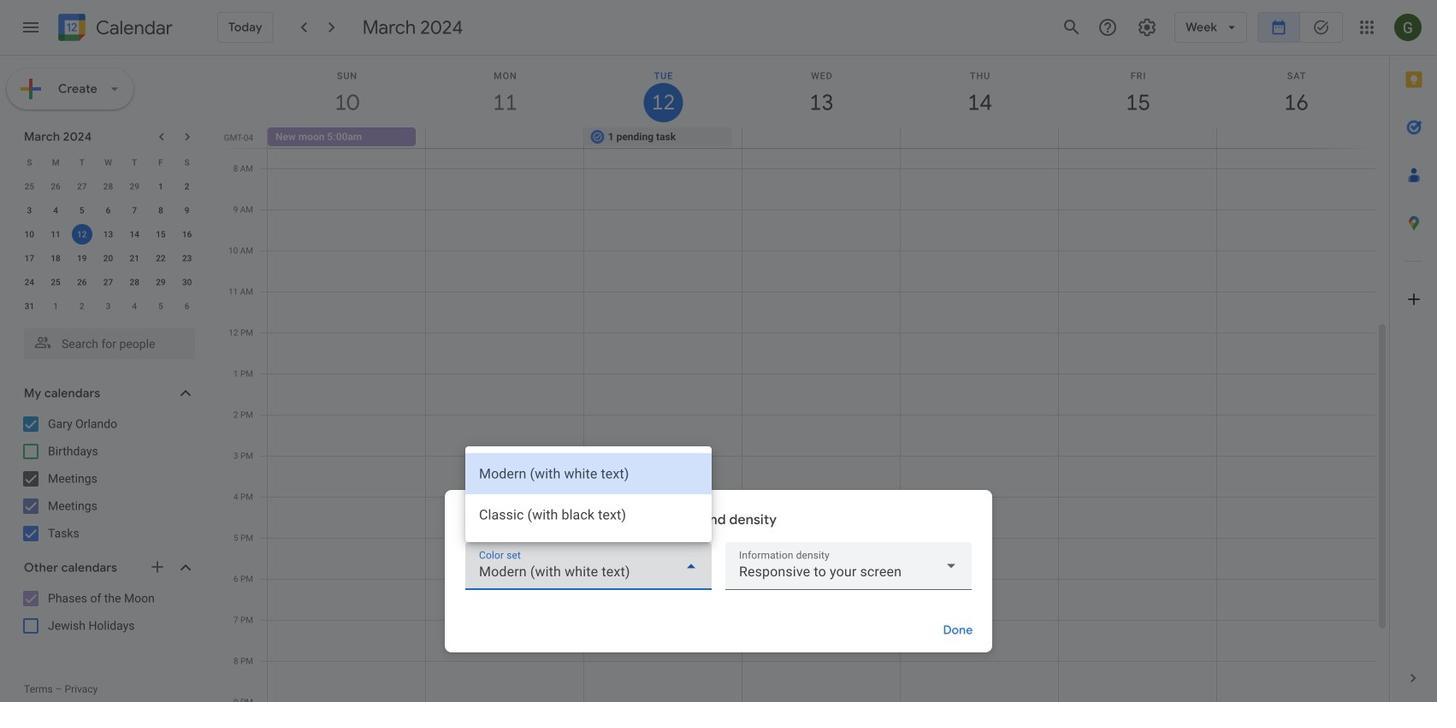 Task type: locate. For each thing, give the bounding box(es) containing it.
cell
[[426, 128, 584, 148], [743, 128, 901, 148], [901, 128, 1059, 148], [1059, 128, 1217, 148], [1217, 128, 1375, 148], [69, 223, 95, 246]]

29 element
[[151, 272, 171, 293]]

11 element
[[45, 224, 66, 245]]

16 element
[[177, 224, 197, 245]]

option
[[466, 454, 712, 495], [466, 495, 712, 536]]

row group
[[16, 175, 200, 318]]

april 5 element
[[151, 296, 171, 317]]

my calendars list
[[3, 411, 212, 548]]

color set list box
[[466, 447, 712, 543]]

grid
[[219, 56, 1390, 703]]

april 4 element
[[124, 296, 145, 317]]

9 element
[[177, 200, 197, 221]]

7 element
[[124, 200, 145, 221]]

other calendars list
[[3, 585, 212, 640]]

21 element
[[124, 248, 145, 269]]

20 element
[[98, 248, 119, 269]]

23 element
[[177, 248, 197, 269]]

None field
[[466, 543, 712, 591], [726, 543, 972, 591], [466, 543, 712, 591], [726, 543, 972, 591]]

february 27 element
[[72, 176, 92, 197]]

row
[[260, 128, 1390, 148], [16, 151, 200, 175], [16, 175, 200, 199], [16, 199, 200, 223], [16, 223, 200, 246], [16, 246, 200, 270], [16, 270, 200, 294], [16, 294, 200, 318]]

february 29 element
[[124, 176, 145, 197]]

None search field
[[0, 322, 212, 359]]

heading
[[92, 18, 173, 38]]

30 element
[[177, 272, 197, 293]]

dialog
[[445, 447, 993, 653]]

28 element
[[124, 272, 145, 293]]

tab list
[[1391, 56, 1438, 655]]



Task type: describe. For each thing, give the bounding box(es) containing it.
13 element
[[98, 224, 119, 245]]

february 25 element
[[19, 176, 40, 197]]

12, today element
[[72, 224, 92, 245]]

14 element
[[124, 224, 145, 245]]

march 2024 grid
[[16, 151, 200, 318]]

26 element
[[72, 272, 92, 293]]

1 element
[[151, 176, 171, 197]]

19 element
[[72, 248, 92, 269]]

april 2 element
[[72, 296, 92, 317]]

10 element
[[19, 224, 40, 245]]

4 element
[[45, 200, 66, 221]]

cell inside march 2024 grid
[[69, 223, 95, 246]]

3 element
[[19, 200, 40, 221]]

18 element
[[45, 248, 66, 269]]

april 1 element
[[45, 296, 66, 317]]

heading inside calendar element
[[92, 18, 173, 38]]

22 element
[[151, 248, 171, 269]]

april 6 element
[[177, 296, 197, 317]]

25 element
[[45, 272, 66, 293]]

31 element
[[19, 296, 40, 317]]

february 26 element
[[45, 176, 66, 197]]

15 element
[[151, 224, 171, 245]]

17 element
[[19, 248, 40, 269]]

1 option from the top
[[466, 454, 712, 495]]

april 3 element
[[98, 296, 119, 317]]

february 28 element
[[98, 176, 119, 197]]

5 element
[[72, 200, 92, 221]]

8 element
[[151, 200, 171, 221]]

6 element
[[98, 200, 119, 221]]

main drawer image
[[21, 17, 41, 38]]

2 option from the top
[[466, 495, 712, 536]]

27 element
[[98, 272, 119, 293]]

calendar element
[[55, 10, 173, 48]]

24 element
[[19, 272, 40, 293]]

2 element
[[177, 176, 197, 197]]



Task type: vqa. For each thing, say whether or not it's contained in the screenshot.
Add
no



